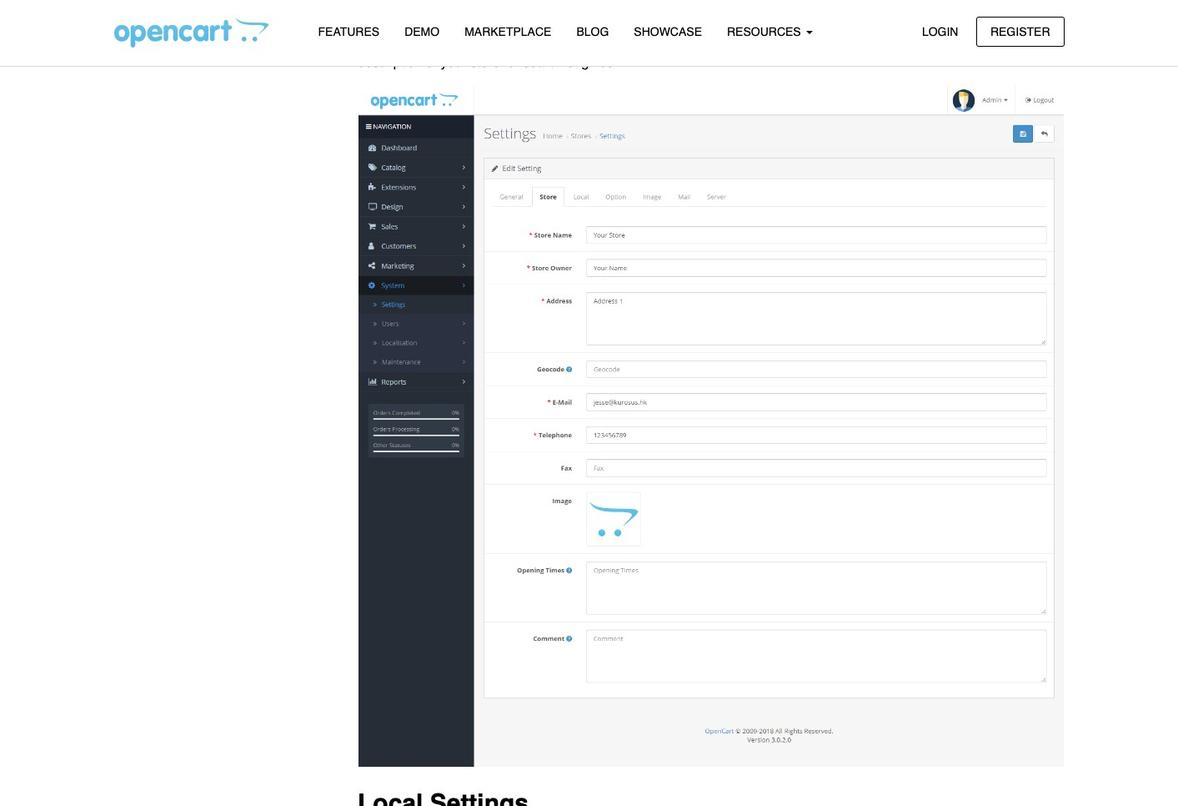 Task type: vqa. For each thing, say whether or not it's contained in the screenshot.
second Store
yes



Task type: locate. For each thing, give the bounding box(es) containing it.
0 horizontal spatial of
[[426, 55, 437, 70]]

1 horizontal spatial store
[[921, 33, 952, 48]]

0 vertical spatial your
[[852, 33, 878, 48]]

need to be changed from the default settings of "your store", etc., to your actual store name and a description of your store for search engines.
[[358, 33, 1029, 70]]

0 vertical spatial of
[[713, 33, 725, 48]]

the
[[598, 33, 616, 48]]

0 horizontal spatial your
[[441, 55, 467, 70]]

1 horizontal spatial of
[[713, 33, 725, 48]]

store left the name
[[921, 33, 952, 48]]

default
[[620, 33, 660, 48]]

store settings
[[358, 33, 442, 48]]

1 horizontal spatial to
[[837, 33, 848, 48]]

for
[[504, 55, 520, 70]]

demo
[[405, 25, 440, 38]]

your left actual
[[852, 33, 878, 48]]

blog link
[[564, 18, 622, 47]]

engines.
[[567, 55, 618, 70]]

store up description
[[358, 33, 390, 48]]

2 store from the left
[[921, 33, 952, 48]]

settings
[[394, 33, 442, 48]]

store settings link
[[358, 33, 442, 48]]

your
[[852, 33, 878, 48], [441, 55, 467, 70]]

1 vertical spatial of
[[426, 55, 437, 70]]

"your
[[728, 33, 760, 48]]

store
[[471, 55, 500, 70]]

1 horizontal spatial your
[[852, 33, 878, 48]]

store
[[358, 33, 390, 48], [921, 33, 952, 48]]

setting store tab image
[[358, 84, 1065, 768]]

1 to from the left
[[479, 33, 490, 48]]

name
[[956, 33, 992, 48]]

a
[[1021, 33, 1029, 48]]

1 store from the left
[[358, 33, 390, 48]]

of left "your
[[713, 33, 725, 48]]

0 horizontal spatial store
[[358, 33, 390, 48]]

search
[[523, 55, 563, 70]]

login
[[923, 25, 959, 38]]

your down need
[[441, 55, 467, 70]]

of
[[713, 33, 725, 48], [426, 55, 437, 70]]

to left be
[[479, 33, 490, 48]]

of down settings
[[426, 55, 437, 70]]

opencart - open source shopping cart solution image
[[114, 18, 268, 48]]

to right etc.,
[[837, 33, 848, 48]]

settings
[[664, 33, 710, 48]]

to
[[479, 33, 490, 48], [837, 33, 848, 48]]

0 horizontal spatial to
[[479, 33, 490, 48]]



Task type: describe. For each thing, give the bounding box(es) containing it.
be
[[494, 33, 509, 48]]

1 vertical spatial your
[[441, 55, 467, 70]]

register link
[[977, 16, 1065, 47]]

store",
[[764, 33, 804, 48]]

showcase link
[[622, 18, 715, 47]]

blog
[[577, 25, 609, 38]]

register
[[991, 25, 1051, 38]]

login link
[[909, 16, 973, 47]]

from
[[567, 33, 594, 48]]

and
[[995, 33, 1018, 48]]

changed
[[512, 33, 564, 48]]

marketplace link
[[452, 18, 564, 47]]

demo link
[[392, 18, 452, 47]]

actual
[[881, 33, 917, 48]]

store inside need to be changed from the default settings of "your store", etc., to your actual store name and a description of your store for search engines.
[[921, 33, 952, 48]]

etc.,
[[808, 33, 833, 48]]

resources link
[[715, 18, 826, 47]]

marketplace
[[465, 25, 552, 38]]

description
[[358, 55, 423, 70]]

features
[[318, 25, 380, 38]]

resources
[[728, 25, 805, 38]]

2 to from the left
[[837, 33, 848, 48]]

features link
[[306, 18, 392, 47]]

showcase
[[634, 25, 703, 38]]

need
[[446, 33, 475, 48]]



